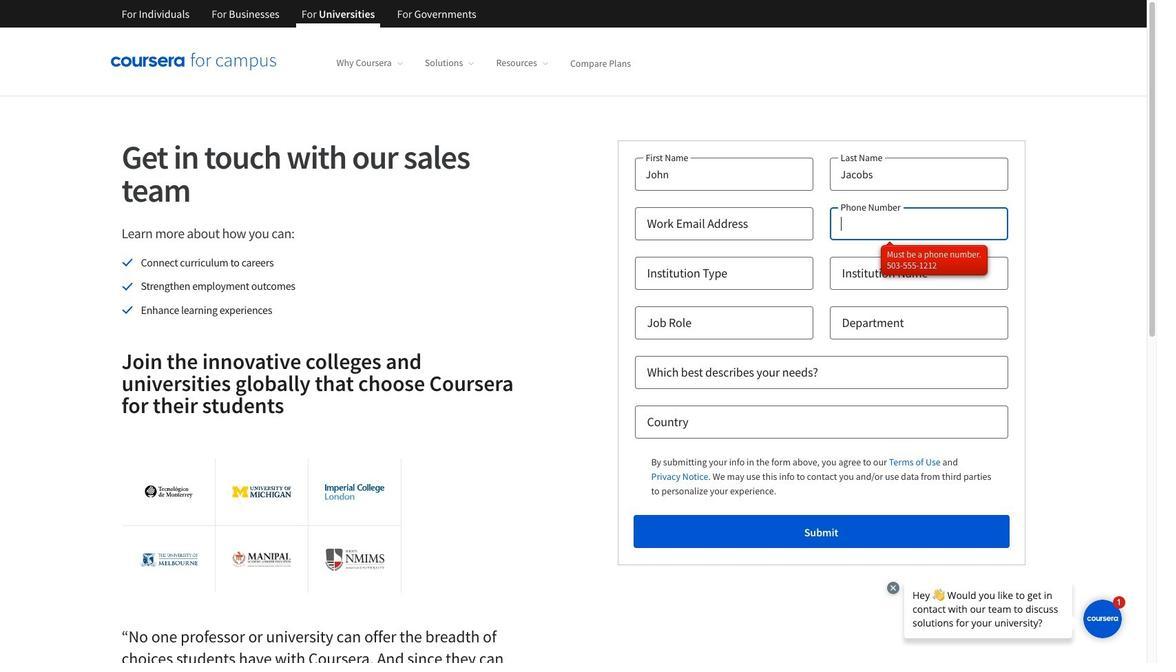 Task type: describe. For each thing, give the bounding box(es) containing it.
coursera for campus image
[[111, 52, 276, 71]]

Last Name text field
[[830, 158, 1009, 191]]

manipal university image
[[232, 552, 292, 569]]

university of michigan image
[[232, 487, 292, 498]]

Country Code + Phone Number telephone field
[[830, 207, 1009, 241]]

First Name text field
[[635, 158, 814, 191]]



Task type: locate. For each thing, give the bounding box(es) containing it.
Work Email Address email field
[[635, 207, 814, 241]]

tecnológico de monterrey image
[[139, 486, 198, 499]]

imperial college london image
[[325, 485, 385, 500]]

banner navigation
[[111, 0, 488, 38]]

the university of melbourne image
[[139, 544, 198, 577]]

nmims image
[[325, 549, 385, 571]]

Institution Name text field
[[830, 257, 1009, 290]]



Task type: vqa. For each thing, say whether or not it's contained in the screenshot.
IBM in the IBM Data Analyst No prerequisites • Self-paced
no



